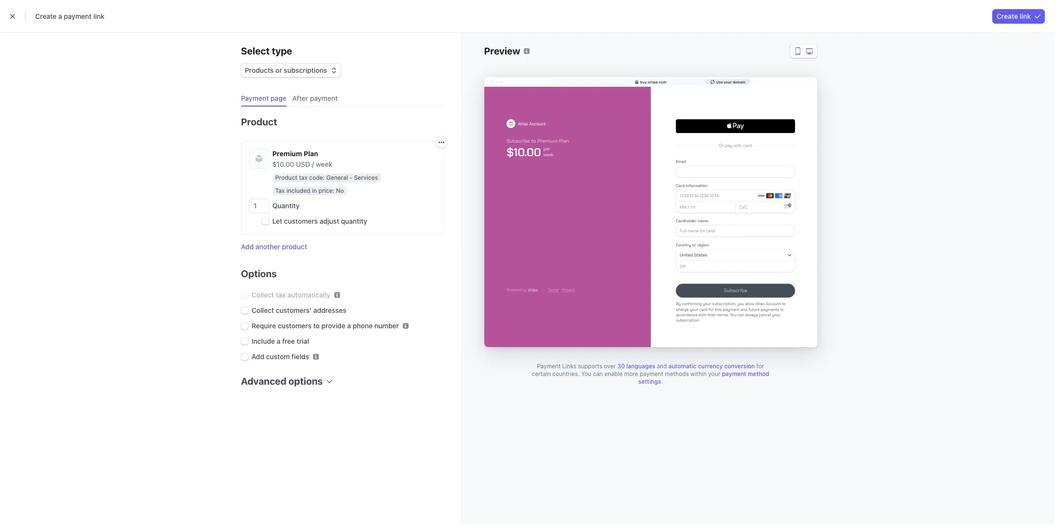 Task type: describe. For each thing, give the bounding box(es) containing it.
payment page
[[241, 94, 287, 102]]

tax for product
[[299, 174, 308, 182]]

30 languages link
[[618, 363, 656, 370]]

let customers adjust quantity
[[273, 217, 368, 225]]

or
[[276, 66, 282, 74]]

no
[[336, 187, 344, 195]]

let
[[273, 217, 283, 225]]

create link
[[998, 12, 1032, 20]]

.
[[662, 379, 663, 386]]

supports
[[579, 363, 603, 370]]

trial
[[297, 337, 309, 346]]

method
[[748, 371, 770, 378]]

usd
[[296, 160, 310, 169]]

after payment
[[292, 94, 338, 102]]

options
[[289, 376, 323, 387]]

product for product tax code: general - services
[[275, 174, 298, 182]]

products or subscriptions
[[245, 66, 327, 74]]

in
[[312, 187, 317, 195]]

your inside for certain countries. you can enable more payment methods within your
[[709, 371, 721, 378]]

custom
[[266, 353, 290, 361]]

link inside button
[[1021, 12, 1032, 20]]

you
[[582, 371, 592, 378]]

included
[[287, 187, 311, 195]]

payment for payment links supports over 30 languages and automatic currency conversion
[[537, 363, 561, 370]]

after payment button
[[289, 91, 344, 107]]

fields
[[292, 353, 309, 361]]

create for create link
[[998, 12, 1019, 20]]

use
[[717, 80, 723, 84]]

select type
[[241, 45, 292, 56]]

to
[[313, 322, 320, 330]]

advanced options
[[241, 376, 323, 387]]

tax included in price: no
[[275, 187, 344, 195]]

add for add custom fields
[[252, 353, 265, 361]]

require
[[252, 322, 276, 330]]

subscriptions
[[284, 66, 327, 74]]

/
[[312, 160, 314, 169]]

create a payment link
[[35, 12, 105, 20]]

premium plan $10.00 usd / week
[[273, 150, 333, 169]]

payment inside for certain countries. you can enable more payment methods within your
[[640, 371, 664, 378]]

languages
[[627, 363, 656, 370]]

product for product
[[241, 116, 277, 127]]

collect tax automatically
[[252, 291, 331, 299]]

advanced
[[241, 376, 287, 387]]

countries.
[[553, 371, 580, 378]]

after
[[292, 94, 308, 102]]

over
[[604, 363, 616, 370]]

customers'
[[276, 307, 312, 315]]

collect for collect tax automatically
[[252, 291, 274, 299]]

payment page tab panel
[[233, 107, 447, 402]]

advanced options button
[[237, 370, 333, 389]]

create for create a payment link
[[35, 12, 57, 20]]

payment page button
[[237, 91, 292, 107]]

add custom fields
[[252, 353, 309, 361]]

can
[[593, 371, 603, 378]]

products or subscriptions button
[[241, 62, 341, 77]]

number
[[375, 322, 399, 330]]

-
[[350, 174, 353, 182]]

services
[[354, 174, 378, 182]]

automatic currency conversion link
[[669, 363, 755, 370]]

tax for collect
[[276, 291, 286, 299]]

use your domain
[[717, 80, 746, 84]]

certain
[[532, 371, 551, 378]]

for
[[757, 363, 765, 370]]



Task type: vqa. For each thing, say whether or not it's contained in the screenshot.
Customer
no



Task type: locate. For each thing, give the bounding box(es) containing it.
payment links supports over 30 languages and automatic currency conversion
[[537, 363, 755, 370]]

collect for collect customers' addresses
[[252, 307, 274, 315]]

preview
[[485, 45, 521, 56]]

free
[[282, 337, 295, 346]]

payment link settings tab list
[[237, 91, 444, 107]]

1 vertical spatial payment
[[537, 363, 561, 370]]

phone
[[353, 322, 373, 330]]

a for create a payment link
[[58, 12, 62, 20]]

payment method settings
[[639, 371, 770, 386]]

products
[[245, 66, 274, 74]]

your inside button
[[724, 80, 732, 84]]

0 vertical spatial your
[[724, 80, 732, 84]]

enable
[[605, 371, 623, 378]]

automatically
[[288, 291, 331, 299]]

1 horizontal spatial a
[[277, 337, 281, 346]]

a
[[58, 12, 62, 20], [347, 322, 351, 330], [277, 337, 281, 346]]

page
[[271, 94, 287, 102]]

0 vertical spatial add
[[241, 243, 254, 251]]

product
[[282, 243, 307, 251]]

for certain countries. you can enable more payment methods within your
[[532, 363, 765, 378]]

1 create from the left
[[35, 12, 57, 20]]

require customers to provide a phone number
[[252, 322, 399, 330]]

tax
[[275, 187, 285, 195]]

1 horizontal spatial tax
[[299, 174, 308, 182]]

0 horizontal spatial tax
[[276, 291, 286, 299]]

more
[[625, 371, 639, 378]]

a for include a free trial
[[277, 337, 281, 346]]

add another product
[[241, 243, 307, 251]]

customers down customers'
[[278, 322, 312, 330]]

create link button
[[994, 9, 1045, 23]]

currency
[[699, 363, 723, 370]]

quantity
[[341, 217, 368, 225]]

0 vertical spatial payment
[[241, 94, 269, 102]]

2 collect from the top
[[252, 307, 274, 315]]

adjust
[[320, 217, 340, 225]]

payment inside payment method settings
[[723, 371, 747, 378]]

provide
[[322, 322, 346, 330]]

product down $10.00
[[275, 174, 298, 182]]

1 vertical spatial collect
[[252, 307, 274, 315]]

0 vertical spatial customers
[[284, 217, 318, 225]]

1 vertical spatial customers
[[278, 322, 312, 330]]

quantity
[[273, 202, 300, 210]]

customers down the quantity
[[284, 217, 318, 225]]

your down automatic currency conversion link on the bottom of page
[[709, 371, 721, 378]]

create inside button
[[998, 12, 1019, 20]]

1 horizontal spatial your
[[724, 80, 732, 84]]

0 vertical spatial collect
[[252, 291, 274, 299]]

Quantity number field
[[249, 199, 269, 213]]

payment inside button
[[310, 94, 338, 102]]

create
[[35, 12, 57, 20], [998, 12, 1019, 20]]

0 horizontal spatial payment
[[241, 94, 269, 102]]

collect customers' addresses
[[252, 307, 347, 315]]

price:
[[319, 187, 335, 195]]

another
[[256, 243, 280, 251]]

include
[[252, 337, 275, 346]]

product down payment page button
[[241, 116, 277, 127]]

2 create from the left
[[998, 12, 1019, 20]]

collect up require
[[252, 307, 274, 315]]

domain
[[733, 80, 746, 84]]

payment up certain
[[537, 363, 561, 370]]

1 horizontal spatial payment
[[537, 363, 561, 370]]

0 horizontal spatial link
[[93, 12, 105, 20]]

options
[[241, 268, 277, 280]]

add down include
[[252, 353, 265, 361]]

select
[[241, 45, 270, 56]]

customers for let
[[284, 217, 318, 225]]

your right use
[[724, 80, 732, 84]]

1 horizontal spatial create
[[998, 12, 1019, 20]]

collect down options
[[252, 291, 274, 299]]

1 collect from the top
[[252, 291, 274, 299]]

1 vertical spatial your
[[709, 371, 721, 378]]

0 horizontal spatial a
[[58, 12, 62, 20]]

addresses
[[314, 307, 347, 315]]

general
[[327, 174, 348, 182]]

type
[[272, 45, 292, 56]]

$10.00
[[273, 160, 294, 169]]

add left the another
[[241, 243, 254, 251]]

and
[[657, 363, 667, 370]]

1 horizontal spatial link
[[1021, 12, 1032, 20]]

svg image
[[439, 140, 444, 146]]

2 link from the left
[[1021, 12, 1032, 20]]

within
[[691, 371, 707, 378]]

customers for require
[[278, 322, 312, 330]]

links
[[563, 363, 577, 370]]

methods
[[666, 371, 689, 378]]

product
[[241, 116, 277, 127], [275, 174, 298, 182]]

tax down usd
[[299, 174, 308, 182]]

payment left page
[[241, 94, 269, 102]]

code:
[[309, 174, 325, 182]]

use your domain button
[[707, 79, 751, 84]]

payment
[[64, 12, 92, 20], [310, 94, 338, 102], [640, 371, 664, 378], [723, 371, 747, 378]]

payment method settings link
[[639, 371, 770, 386]]

add inside button
[[241, 243, 254, 251]]

1 vertical spatial add
[[252, 353, 265, 361]]

2 horizontal spatial a
[[347, 322, 351, 330]]

tax up customers'
[[276, 291, 286, 299]]

0 vertical spatial tax
[[299, 174, 308, 182]]

automatic
[[669, 363, 697, 370]]

1 link from the left
[[93, 12, 105, 20]]

week
[[316, 160, 333, 169]]

0 vertical spatial product
[[241, 116, 277, 127]]

add for add another product
[[241, 243, 254, 251]]

payment for payment page
[[241, 94, 269, 102]]

settings
[[639, 379, 662, 386]]

your
[[724, 80, 732, 84], [709, 371, 721, 378]]

0 vertical spatial a
[[58, 12, 62, 20]]

plan
[[304, 150, 318, 158]]

conversion
[[725, 363, 755, 370]]

payment inside button
[[241, 94, 269, 102]]

customers
[[284, 217, 318, 225], [278, 322, 312, 330]]

1 vertical spatial tax
[[276, 291, 286, 299]]

add another product button
[[241, 242, 307, 252]]

1 vertical spatial product
[[275, 174, 298, 182]]

1 vertical spatial a
[[347, 322, 351, 330]]

include a free trial
[[252, 337, 309, 346]]

buy.stripe.com
[[641, 80, 667, 84]]

payment
[[241, 94, 269, 102], [537, 363, 561, 370]]

2 vertical spatial a
[[277, 337, 281, 346]]

0 horizontal spatial your
[[709, 371, 721, 378]]

0 horizontal spatial create
[[35, 12, 57, 20]]

tax
[[299, 174, 308, 182], [276, 291, 286, 299]]

product tax code: general - services
[[275, 174, 378, 182]]

30
[[618, 363, 625, 370]]

premium
[[273, 150, 302, 158]]



